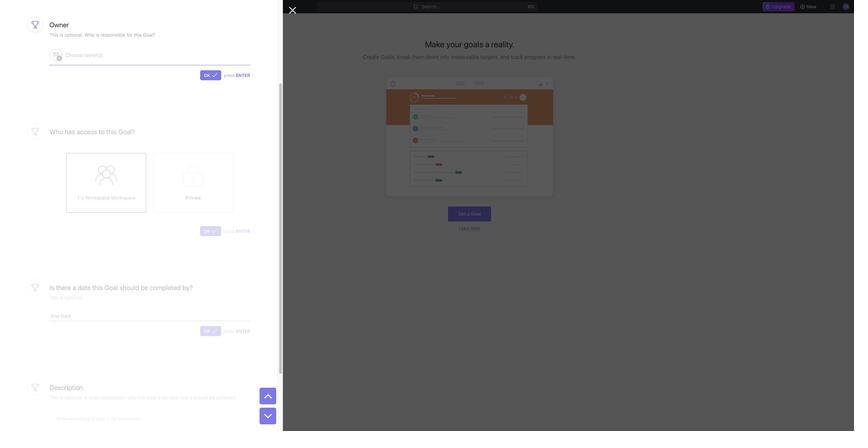 Task type: vqa. For each thing, say whether or not it's contained in the screenshot.
the middle ok button
yes



Task type: describe. For each thing, give the bounding box(es) containing it.
by?
[[183, 284, 193, 292]]

who has access to this goal?
[[49, 128, 135, 136]]

for
[[127, 32, 133, 38]]

description
[[49, 385, 83, 392]]

enter for who has access to this goal?
[[236, 229, 250, 234]]

set a goal
[[459, 211, 481, 217]]

choose owner(s)
[[66, 52, 103, 58]]

make your goals a reality.
[[425, 39, 514, 49]]

1 workspace from the left
[[85, 195, 110, 201]]

goals
[[464, 39, 483, 49]]

upgrade
[[772, 4, 792, 9]]

1 horizontal spatial goal
[[471, 211, 481, 217]]

has
[[65, 128, 75, 136]]

break
[[397, 54, 411, 60]]

1 vertical spatial who
[[49, 128, 63, 136]]

goal? inside owner this is optional. who is responsible for this goal?
[[143, 32, 155, 38]]

time.
[[564, 54, 576, 60]]

ok for who has access to this goal?
[[204, 229, 210, 234]]

learn more
[[459, 226, 480, 231]]

choose
[[66, 52, 83, 58]]

set
[[459, 211, 466, 217]]

t's workspace workspace
[[77, 195, 136, 201]]

and
[[501, 54, 510, 60]]

measurable
[[451, 54, 479, 60]]

this for goal
[[92, 284, 103, 292]]

owner(s)
[[84, 52, 103, 58]]

1 press from the top
[[224, 73, 235, 78]]

t's
[[77, 195, 84, 201]]

new button
[[798, 1, 821, 12]]

1 ok from the top
[[204, 73, 210, 78]]

your
[[447, 39, 462, 49]]

0 vertical spatial a
[[485, 39, 490, 49]]

1 horizontal spatial a
[[467, 211, 470, 217]]

2 is from the left
[[96, 32, 99, 38]]

into
[[441, 54, 450, 60]]

search...
[[422, 4, 441, 9]]

is
[[49, 284, 54, 292]]

2 workspace from the left
[[111, 195, 136, 201]]

this inside owner this is optional. who is responsible for this goal?
[[134, 32, 142, 38]]

reality.
[[491, 39, 514, 49]]

press enter for who has access to this goal?
[[224, 229, 250, 234]]



Task type: locate. For each thing, give the bounding box(es) containing it.
learn more link
[[459, 226, 480, 231]]

3 press enter from the top
[[224, 329, 250, 335]]

goal
[[471, 211, 481, 217], [105, 284, 118, 292]]

1 is from the left
[[60, 32, 63, 38]]

who inside owner this is optional. who is responsible for this goal?
[[85, 32, 94, 38]]

1 vertical spatial goal?
[[118, 128, 135, 136]]

2 vertical spatial ok
[[204, 329, 210, 335]]

1 vertical spatial goal
[[105, 284, 118, 292]]

1 vertical spatial press enter
[[224, 229, 250, 234]]

0 vertical spatial press
[[224, 73, 235, 78]]

2 ok button from the top
[[200, 227, 221, 237]]

who
[[85, 32, 94, 38], [49, 128, 63, 136]]

0 vertical spatial this
[[134, 32, 142, 38]]

0 vertical spatial who
[[85, 32, 94, 38]]

new
[[807, 4, 817, 9]]

this
[[49, 32, 59, 38]]

2 vertical spatial press
[[224, 329, 235, 335]]

in
[[547, 54, 552, 60]]

1 vertical spatial ok
[[204, 229, 210, 234]]

goal?
[[143, 32, 155, 38], [118, 128, 135, 136]]

private
[[186, 195, 201, 201]]

workspace
[[85, 195, 110, 201], [111, 195, 136, 201]]

is right this
[[60, 32, 63, 38]]

create goals, break them down into measurable targets, and track progress in real-time.
[[363, 54, 576, 60]]

this right for
[[134, 32, 142, 38]]

1 horizontal spatial workspace
[[111, 195, 136, 201]]

1 horizontal spatial this
[[106, 128, 117, 136]]

goal? right for
[[143, 32, 155, 38]]

who left "has"
[[49, 128, 63, 136]]

targets,
[[481, 54, 499, 60]]

3 ok button from the top
[[200, 327, 221, 337]]

1 enter from the top
[[236, 73, 250, 78]]

is there a date this goal should be completed by?
[[49, 284, 193, 292]]

this
[[134, 32, 142, 38], [106, 128, 117, 136], [92, 284, 103, 292]]

this for goal?
[[106, 128, 117, 136]]

there
[[56, 284, 71, 292]]

goal right set
[[471, 211, 481, 217]]

press
[[224, 73, 235, 78], [224, 229, 235, 234], [224, 329, 235, 335]]

this right to at the left top of page
[[106, 128, 117, 136]]

goal left should
[[105, 284, 118, 292]]

0 horizontal spatial a
[[73, 284, 76, 292]]

1 vertical spatial press
[[224, 229, 235, 234]]

owner
[[49, 21, 69, 29]]

2 vertical spatial press enter
[[224, 329, 250, 335]]

enter for is there a date this goal should be completed by?
[[236, 329, 250, 335]]

2 press enter from the top
[[224, 229, 250, 234]]

responsible
[[100, 32, 125, 38]]

them
[[412, 54, 425, 60]]

1 horizontal spatial is
[[96, 32, 99, 38]]

date
[[78, 284, 91, 292]]

track
[[511, 54, 523, 60]]

2 enter from the top
[[236, 229, 250, 234]]

a right set
[[467, 211, 470, 217]]

enter
[[236, 73, 250, 78], [236, 229, 250, 234], [236, 329, 250, 335]]

2 vertical spatial this
[[92, 284, 103, 292]]

1 vertical spatial a
[[467, 211, 470, 217]]

2 vertical spatial ok button
[[200, 327, 221, 337]]

goals,
[[381, 54, 396, 60]]

create
[[363, 54, 379, 60]]

1 ok button from the top
[[200, 70, 221, 80]]

2 horizontal spatial this
[[134, 32, 142, 38]]

ok button for who has access to this goal?
[[200, 227, 221, 237]]

tree
[[3, 139, 82, 229]]

0 vertical spatial ok button
[[200, 70, 221, 80]]

completed
[[150, 284, 181, 292]]

dialog containing owner
[[0, 0, 296, 432]]

who right optional.
[[85, 32, 94, 38]]

0 vertical spatial enter
[[236, 73, 250, 78]]

0 horizontal spatial this
[[92, 284, 103, 292]]

2 vertical spatial a
[[73, 284, 76, 292]]

goal? right to at the left top of page
[[118, 128, 135, 136]]

3 ok from the top
[[204, 329, 210, 335]]

0 horizontal spatial goal
[[105, 284, 118, 292]]

dialog
[[0, 0, 296, 432]]

ok button
[[200, 70, 221, 80], [200, 227, 221, 237], [200, 327, 221, 337]]

owner this is optional. who is responsible for this goal?
[[49, 21, 155, 38]]

ok button for is there a date this goal should be completed by?
[[200, 327, 221, 337]]

0 horizontal spatial workspace
[[85, 195, 110, 201]]

1 vertical spatial this
[[106, 128, 117, 136]]

0 vertical spatial goal
[[471, 211, 481, 217]]

press enter
[[224, 73, 250, 78], [224, 229, 250, 234], [224, 329, 250, 335]]

2 press from the top
[[224, 229, 235, 234]]

upgrade link
[[763, 2, 795, 11]]

press for is there a date this goal should be completed by?
[[224, 329, 235, 335]]

access
[[77, 128, 97, 136]]

this right 'date'
[[92, 284, 103, 292]]

be
[[141, 284, 148, 292]]

sidebar navigation
[[0, 13, 85, 432]]

tree inside sidebar navigation
[[3, 139, 82, 229]]

1 vertical spatial enter
[[236, 229, 250, 234]]

more
[[471, 226, 480, 231]]

⌘k
[[528, 4, 535, 9]]

press enter for is there a date this goal should be completed by?
[[224, 329, 250, 335]]

0 horizontal spatial goal?
[[118, 128, 135, 136]]

a left 'date'
[[73, 284, 76, 292]]

2 vertical spatial enter
[[236, 329, 250, 335]]

3 enter from the top
[[236, 329, 250, 335]]

is left responsible
[[96, 32, 99, 38]]

real-
[[553, 54, 564, 60]]

should
[[120, 284, 139, 292]]

3 press from the top
[[224, 329, 235, 335]]

make
[[425, 39, 445, 49]]

learn
[[459, 226, 470, 231]]

down
[[426, 54, 439, 60]]

0 horizontal spatial is
[[60, 32, 63, 38]]

1 horizontal spatial goal?
[[143, 32, 155, 38]]

0 vertical spatial goal?
[[143, 32, 155, 38]]

a up "targets," on the top right of the page
[[485, 39, 490, 49]]

press for who has access to this goal?
[[224, 229, 235, 234]]

to
[[99, 128, 105, 136]]

0 horizontal spatial who
[[49, 128, 63, 136]]

is
[[60, 32, 63, 38], [96, 32, 99, 38]]

optional.
[[65, 32, 83, 38]]

progress
[[525, 54, 546, 60]]

ok
[[204, 73, 210, 78], [204, 229, 210, 234], [204, 329, 210, 335]]

0 vertical spatial ok
[[204, 73, 210, 78]]

1 horizontal spatial who
[[85, 32, 94, 38]]

2 ok from the top
[[204, 229, 210, 234]]

a
[[485, 39, 490, 49], [467, 211, 470, 217], [73, 284, 76, 292]]

0 vertical spatial press enter
[[224, 73, 250, 78]]

1 press enter from the top
[[224, 73, 250, 78]]

a inside dialog
[[73, 284, 76, 292]]

2 horizontal spatial a
[[485, 39, 490, 49]]

ok for is there a date this goal should be completed by?
[[204, 329, 210, 335]]

1 vertical spatial ok button
[[200, 227, 221, 237]]



